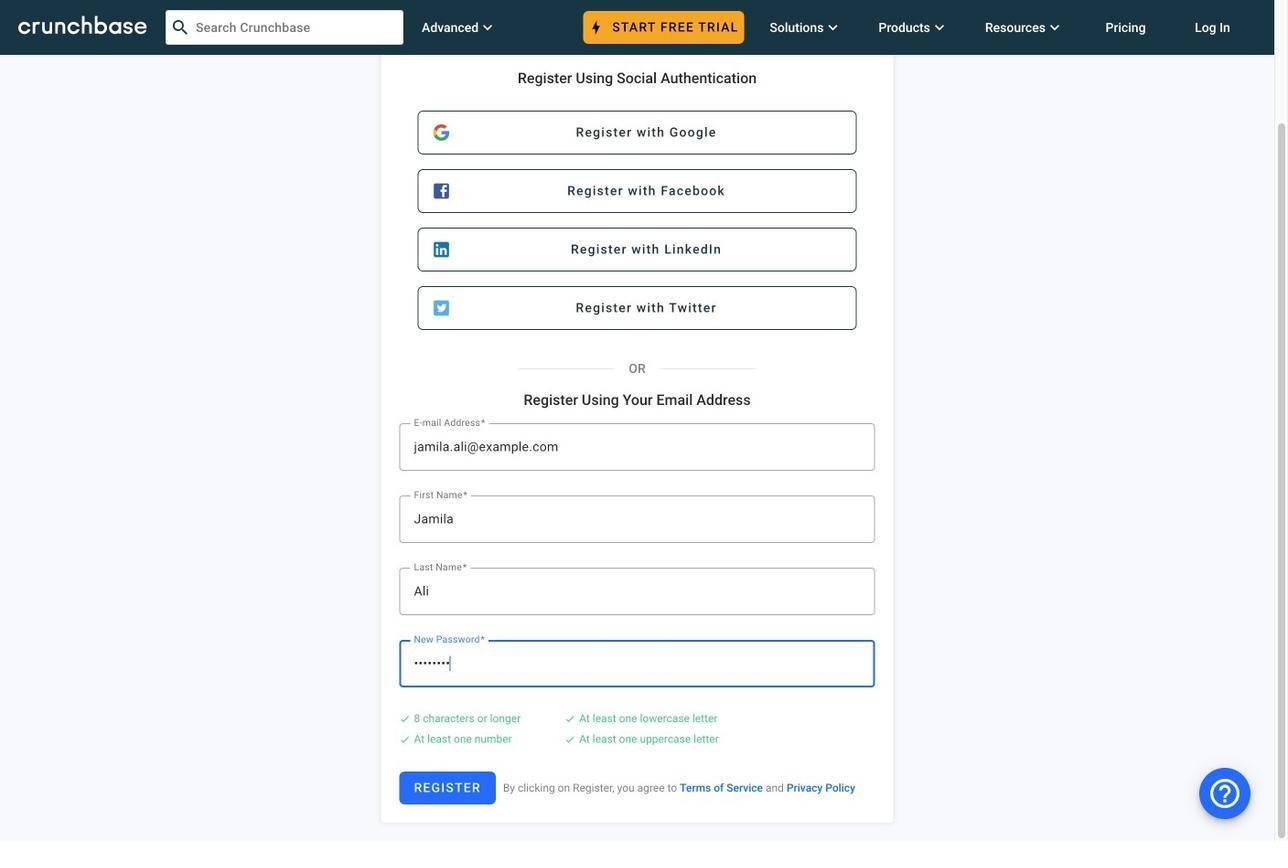 Task type: describe. For each thing, give the bounding box(es) containing it.
Search Crunchbase field
[[166, 10, 404, 45]]



Task type: locate. For each thing, give the bounding box(es) containing it.
tab panel
[[381, 51, 894, 824]]

None email field
[[414, 437, 861, 459]]

None text field
[[414, 509, 861, 531]]

None password field
[[414, 654, 861, 676]]

None text field
[[414, 581, 861, 603]]



